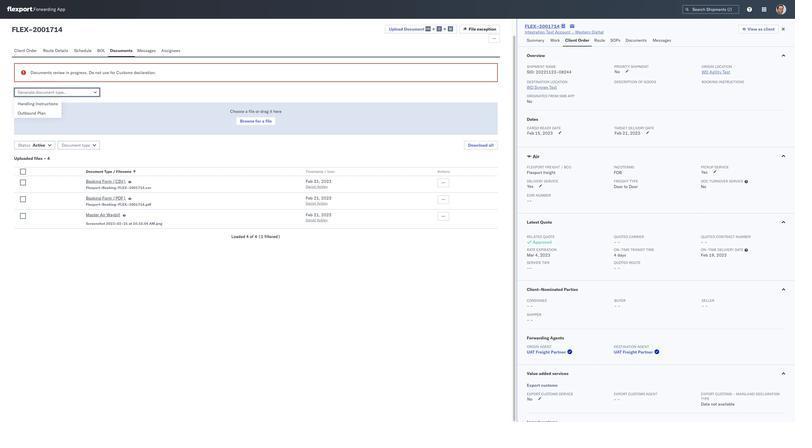 Task type: locate. For each thing, give the bounding box(es) containing it.
yes
[[702, 170, 708, 175], [528, 184, 534, 189]]

1 feb 21, 2023 daniel ackley from the top
[[306, 179, 332, 189]]

client order button down the western
[[563, 35, 592, 47]]

latest quote button
[[518, 214, 796, 231]]

1 horizontal spatial documents button
[[624, 35, 651, 47]]

uat freight partner down origin agent
[[527, 350, 566, 355]]

feb 21, 2023 daniel ackley
[[306, 179, 332, 189], [306, 196, 332, 206], [306, 213, 332, 223]]

uat down the "destination agent"
[[615, 350, 623, 355]]

1 vertical spatial ackley
[[317, 201, 328, 206]]

assignees
[[161, 48, 180, 53]]

file
[[469, 26, 476, 32]]

customs for export customs
[[542, 383, 558, 389]]

4
[[47, 156, 50, 161], [247, 234, 249, 240], [255, 234, 257, 240], [615, 253, 617, 258]]

forwarding up origin agent
[[527, 336, 550, 341]]

(csv)
[[113, 179, 126, 184]]

uploaded
[[14, 156, 33, 161]]

eori
[[527, 193, 536, 198]]

4 right ∙ at the top of the page
[[47, 156, 50, 161]]

quoted inside quoted route - -
[[615, 261, 629, 265]]

2001714
[[540, 23, 560, 29], [33, 25, 62, 34]]

1 uat freight partner from the left
[[527, 350, 566, 355]]

2001714 down the forwarding app
[[33, 25, 62, 34]]

location down 08244
[[551, 80, 568, 84]]

test
[[547, 29, 554, 35], [723, 69, 731, 75], [550, 85, 558, 90]]

1 ackley from the top
[[317, 185, 328, 189]]

time up 19,
[[709, 248, 717, 252]]

route
[[595, 38, 606, 43], [43, 48, 54, 53]]

no down originates
[[527, 99, 533, 104]]

file inside the browse for a file button
[[266, 119, 272, 124]]

/ for document type / filename
[[113, 170, 115, 174]]

type inside export customs - mainland declaration type data not available
[[702, 397, 710, 401]]

a inside button
[[262, 119, 265, 124]]

uat down origin agent
[[527, 350, 535, 355]]

air up "flexport freight / bco flexport freight"
[[533, 154, 540, 160]]

0 vertical spatial app
[[57, 7, 65, 12]]

0 vertical spatial order
[[579, 38, 590, 43]]

freight up delivery service
[[544, 170, 556, 175]]

4 left "days"
[[615, 253, 617, 258]]

route down digital
[[595, 38, 606, 43]]

1 on- from the left
[[615, 248, 622, 252]]

0 horizontal spatial on-
[[615, 248, 622, 252]]

0 horizontal spatial uat freight partner
[[527, 350, 566, 355]]

partner down "agents"
[[551, 350, 566, 355]]

originates
[[527, 94, 548, 98]]

flexport- down booking form (csv)
[[86, 186, 102, 190]]

customs inside export customs - mainland declaration type data not available
[[716, 392, 733, 397]]

rate
[[527, 248, 536, 252]]

form down type on the left
[[102, 179, 112, 184]]

origin
[[702, 64, 715, 69], [527, 345, 540, 349]]

customs inside export customs agent - -
[[629, 392, 646, 397]]

booking- for (pdf)
[[102, 203, 118, 207]]

1 vertical spatial yes
[[528, 184, 534, 189]]

2 daniel from the top
[[306, 201, 316, 206]]

consignee
[[527, 299, 548, 303]]

schedule
[[74, 48, 92, 53]]

uat for origin
[[527, 350, 535, 355]]

booking down document type / filename
[[86, 179, 101, 184]]

1 horizontal spatial not
[[712, 402, 718, 407]]

am.png
[[149, 222, 163, 226]]

1 horizontal spatial uat
[[615, 350, 623, 355]]

test inside destination location wd synnex test
[[550, 85, 558, 90]]

app inside originates from smb app no
[[568, 94, 575, 98]]

progress.
[[70, 70, 88, 75]]

1 booking- from the top
[[102, 186, 118, 190]]

customs down value added services "button"
[[629, 392, 646, 397]]

not right the data
[[712, 402, 718, 407]]

-
[[29, 25, 33, 34], [572, 29, 575, 35], [527, 198, 530, 204], [530, 198, 532, 204], [615, 240, 617, 245], [618, 240, 621, 245], [702, 240, 704, 245], [705, 240, 708, 245], [527, 266, 530, 271], [530, 266, 532, 271], [615, 266, 617, 271], [618, 266, 621, 271], [527, 304, 530, 309], [531, 304, 534, 309], [615, 304, 617, 309], [619, 304, 621, 309], [702, 304, 705, 309], [706, 304, 709, 309], [527, 318, 530, 323], [531, 318, 534, 323], [734, 392, 736, 397], [615, 397, 617, 403], [618, 397, 621, 403]]

file left the or
[[249, 109, 255, 114]]

2023-
[[106, 222, 117, 226]]

1 vertical spatial booking
[[86, 196, 101, 201]]

pickup service
[[702, 165, 730, 170]]

customs down export customs
[[542, 392, 559, 397]]

location
[[716, 64, 733, 69], [551, 80, 568, 84]]

test inside origin location wd agility test
[[723, 69, 731, 75]]

origin inside origin location wd agility test
[[702, 64, 715, 69]]

2 horizontal spatial type
[[702, 397, 710, 401]]

location up wd agility test link
[[716, 64, 733, 69]]

air
[[533, 154, 540, 160], [100, 213, 105, 218]]

digital
[[592, 29, 604, 35]]

1 vertical spatial feb 21, 2023 daniel ackley
[[306, 196, 332, 206]]

time up "days"
[[622, 248, 630, 252]]

0 horizontal spatial route
[[43, 48, 54, 53]]

booking form (pdf)
[[86, 196, 126, 201]]

master
[[86, 213, 99, 218]]

test up work
[[547, 29, 554, 35]]

documents button
[[624, 35, 651, 47], [108, 45, 135, 57]]

freight down origin agent
[[536, 350, 550, 355]]

0 horizontal spatial forwarding
[[34, 7, 56, 12]]

document type / filename
[[86, 170, 132, 174]]

/ inside document type / filename button
[[113, 170, 115, 174]]

customs for export customs agent - -
[[629, 392, 646, 397]]

service right turnover
[[730, 179, 744, 184]]

1 vertical spatial origin
[[527, 345, 540, 349]]

quoted route - -
[[615, 261, 641, 271]]

on- up "feb 19, 2023"
[[702, 248, 709, 252]]

1 door from the left
[[615, 184, 624, 190]]

1 vertical spatial wd
[[527, 85, 534, 90]]

0 vertical spatial location
[[716, 64, 733, 69]]

1 uat freight partner link from the left
[[527, 350, 574, 356]]

2 vertical spatial type
[[702, 397, 710, 401]]

flexport-
[[86, 186, 102, 190], [86, 203, 102, 207]]

uat freight partner for origin
[[527, 350, 566, 355]]

order down flex - 2001714
[[26, 48, 37, 53]]

3 time from the left
[[709, 248, 717, 252]]

0 vertical spatial yes
[[702, 170, 708, 175]]

0 vertical spatial air
[[533, 154, 540, 160]]

0 vertical spatial test
[[547, 29, 554, 35]]

document for document type
[[62, 143, 81, 148]]

0 vertical spatial flexport-
[[86, 186, 102, 190]]

feb 15, 2023
[[528, 131, 553, 136]]

cargo
[[527, 126, 540, 130]]

export inside export customs - mainland declaration type data not available
[[702, 392, 715, 397]]

2 vertical spatial test
[[550, 85, 558, 90]]

2001714 up account
[[540, 23, 560, 29]]

value added services
[[527, 371, 569, 377]]

2 booking from the top
[[86, 196, 101, 201]]

client order
[[566, 38, 590, 43], [14, 48, 37, 53]]

client down the flex
[[14, 48, 25, 53]]

here
[[274, 109, 282, 114]]

location for wd synnex test
[[551, 80, 568, 84]]

messages button up the declaration.
[[135, 45, 159, 57]]

partner for destination agent
[[639, 350, 654, 355]]

1 horizontal spatial type
[[630, 179, 639, 184]]

all
[[489, 143, 494, 148]]

customs up the export customs service
[[542, 383, 558, 389]]

freight left bco
[[546, 165, 560, 170]]

2 vertical spatial feb 21, 2023 daniel ackley
[[306, 213, 332, 223]]

2 uat freight partner link from the left
[[615, 350, 661, 356]]

1 vertical spatial location
[[551, 80, 568, 84]]

quoted left contract
[[702, 235, 716, 239]]

4 left (1
[[255, 234, 257, 240]]

2 on- from the left
[[702, 248, 709, 252]]

1 horizontal spatial date
[[646, 126, 655, 130]]

0 vertical spatial of
[[639, 80, 644, 84]]

list box
[[14, 99, 62, 118]]

forwarding
[[34, 7, 56, 12], [527, 336, 550, 341]]

do
[[89, 70, 94, 75]]

flexport- up master
[[86, 203, 102, 207]]

document inside button
[[86, 170, 103, 174]]

work
[[551, 38, 561, 43]]

02-
[[117, 222, 124, 226]]

quoted left carrier
[[615, 235, 629, 239]]

0 horizontal spatial documents
[[31, 70, 52, 75]]

customs for export customs - mainland declaration type data not available
[[716, 392, 733, 397]]

0 horizontal spatial door
[[615, 184, 624, 190]]

4,
[[536, 253, 540, 258]]

2 vertical spatial daniel
[[306, 218, 316, 223]]

flexport- for booking form (pdf)
[[86, 203, 102, 207]]

date up air button
[[646, 126, 655, 130]]

form for (pdf)
[[102, 196, 112, 201]]

1 vertical spatial flexport-
[[86, 203, 102, 207]]

yes down the delivery
[[528, 184, 534, 189]]

2 partner from the left
[[639, 350, 654, 355]]

type inside button
[[82, 143, 90, 148]]

destination inside destination location wd synnex test
[[527, 80, 550, 84]]

1 vertical spatial air
[[100, 213, 105, 218]]

booking up master
[[86, 196, 101, 201]]

2 ackley from the top
[[317, 201, 328, 206]]

quoted inside quoted contract number - - rate expiration mar 4, 2023
[[702, 235, 716, 239]]

sid:
[[527, 69, 535, 75]]

21, for flexport-booking-flex-2001714.pdf
[[314, 196, 321, 201]]

flex- up integration
[[525, 23, 540, 29]]

/ left bco
[[561, 165, 564, 170]]

wd
[[702, 69, 709, 75], [527, 85, 534, 90]]

0 vertical spatial type
[[82, 143, 90, 148]]

1 vertical spatial freight
[[544, 170, 556, 175]]

documents button right sops on the top right
[[624, 35, 651, 47]]

0 horizontal spatial destination
[[527, 80, 550, 84]]

test up booking instructions
[[723, 69, 731, 75]]

value added services button
[[518, 365, 796, 383]]

None checkbox
[[20, 169, 26, 175], [20, 180, 26, 186], [20, 197, 26, 203], [20, 213, 26, 219], [20, 169, 26, 175], [20, 180, 26, 186], [20, 197, 26, 203], [20, 213, 26, 219]]

0 vertical spatial document
[[404, 26, 425, 32]]

flex- down (pdf)
[[118, 203, 129, 207]]

1 time from the left
[[622, 248, 630, 252]]

view as client button
[[739, 25, 779, 34]]

2 door from the left
[[629, 184, 639, 190]]

on-time delivery date
[[702, 248, 744, 252]]

1 vertical spatial file
[[266, 119, 272, 124]]

1 partner from the left
[[551, 350, 566, 355]]

1 booking from the top
[[86, 179, 101, 184]]

quoted
[[615, 235, 629, 239], [702, 235, 716, 239], [615, 261, 629, 265]]

wd up originates
[[527, 85, 534, 90]]

quoted for quoted contract number - - rate expiration mar 4, 2023
[[702, 235, 716, 239]]

delivery
[[527, 179, 544, 184]]

2 horizontal spatial /
[[561, 165, 564, 170]]

1 vertical spatial of
[[250, 234, 254, 240]]

0 vertical spatial messages
[[653, 38, 672, 43]]

0 horizontal spatial yes
[[528, 184, 534, 189]]

1 vertical spatial test
[[723, 69, 731, 75]]

route inside button
[[595, 38, 606, 43]]

file exception
[[469, 26, 497, 32]]

forwarding up flex - 2001714
[[34, 7, 56, 12]]

order down the western
[[579, 38, 590, 43]]

1 vertical spatial destination
[[615, 345, 637, 349]]

1 horizontal spatial forwarding
[[527, 336, 550, 341]]

2001714.pdf
[[129, 203, 151, 207]]

choose a file or drag it here
[[230, 109, 282, 114]]

0 horizontal spatial delivery
[[629, 126, 645, 130]]

of left (1
[[250, 234, 254, 240]]

door right to
[[629, 184, 639, 190]]

3 ackley from the top
[[317, 218, 328, 223]]

time right transit at the right of page
[[647, 248, 655, 252]]

documents right bol button on the left top of the page
[[110, 48, 133, 53]]

messages up overview button
[[653, 38, 672, 43]]

/ left user
[[325, 170, 327, 174]]

1 vertical spatial not
[[712, 402, 718, 407]]

for down the or
[[256, 119, 261, 124]]

location inside origin location wd agility test
[[716, 64, 733, 69]]

1 horizontal spatial destination
[[615, 345, 637, 349]]

1 horizontal spatial door
[[629, 184, 639, 190]]

of left goods
[[639, 80, 644, 84]]

client
[[764, 26, 776, 32]]

0 horizontal spatial wd
[[527, 85, 534, 90]]

incoterms fob
[[615, 165, 635, 175]]

3 daniel from the top
[[306, 218, 316, 223]]

1 vertical spatial for
[[256, 119, 261, 124]]

location inside destination location wd synnex test
[[551, 80, 568, 84]]

2 booking- from the top
[[102, 203, 118, 207]]

date for feb 15, 2023
[[553, 126, 562, 130]]

on- inside on-time transit time 4 days
[[615, 248, 622, 252]]

flex- for booking form (csv)
[[118, 186, 129, 190]]

2 feb 21, 2023 daniel ackley from the top
[[306, 196, 332, 206]]

on-
[[615, 248, 622, 252], [702, 248, 709, 252]]

1 horizontal spatial partner
[[639, 350, 654, 355]]

client order down the western
[[566, 38, 590, 43]]

1 horizontal spatial /
[[325, 170, 327, 174]]

for
[[110, 70, 115, 75], [256, 119, 261, 124]]

1 daniel from the top
[[306, 185, 316, 189]]

2 form from the top
[[102, 196, 112, 201]]

2 vertical spatial documents
[[31, 70, 52, 75]]

client order button
[[563, 35, 592, 47], [12, 45, 41, 57]]

1 vertical spatial messages
[[137, 48, 156, 53]]

document type / filename button
[[85, 168, 294, 174]]

1 horizontal spatial yes
[[702, 170, 708, 175]]

/ right type on the left
[[113, 170, 115, 174]]

1 horizontal spatial uat freight partner
[[615, 350, 654, 355]]

service down "flexport freight / bco flexport freight"
[[545, 179, 559, 184]]

uat freight partner link down origin agent
[[527, 350, 574, 356]]

2 flexport- from the top
[[86, 203, 102, 207]]

origin up agility
[[702, 64, 715, 69]]

on- up "days"
[[615, 248, 622, 252]]

documents right sops button at the top right
[[626, 38, 647, 43]]

2 horizontal spatial documents
[[626, 38, 647, 43]]

date right "ready"
[[553, 126, 562, 130]]

incoterms
[[615, 165, 635, 170]]

not right do
[[95, 70, 101, 75]]

client order down the flex
[[14, 48, 37, 53]]

1 horizontal spatial documents
[[110, 48, 133, 53]]

0 horizontal spatial client
[[14, 48, 25, 53]]

1 flexport from the top
[[527, 165, 545, 170]]

0 vertical spatial client order
[[566, 38, 590, 43]]

documents left review
[[31, 70, 52, 75]]

at
[[129, 222, 132, 226]]

to
[[625, 184, 628, 190]]

1 vertical spatial flexport
[[527, 170, 543, 175]]

1 vertical spatial form
[[102, 196, 112, 201]]

origin for origin agent
[[527, 345, 540, 349]]

wd inside destination location wd synnex test
[[527, 85, 534, 90]]

booking-
[[102, 186, 118, 190], [102, 203, 118, 207]]

test up from
[[550, 85, 558, 90]]

partner down the "destination agent"
[[639, 350, 654, 355]]

file down it on the left top of the page
[[266, 119, 272, 124]]

1 horizontal spatial app
[[568, 94, 575, 98]]

0 vertical spatial forwarding
[[34, 7, 56, 12]]

export inside export customs agent - -
[[615, 392, 628, 397]]

freight up to
[[615, 179, 629, 184]]

route inside button
[[43, 48, 54, 53]]

account
[[556, 29, 571, 35]]

0 horizontal spatial not
[[95, 70, 101, 75]]

1 vertical spatial a
[[262, 119, 265, 124]]

0 horizontal spatial date
[[553, 126, 562, 130]]

wd for wd agility test
[[702, 69, 709, 75]]

a right choose
[[246, 109, 248, 114]]

1 horizontal spatial wd
[[702, 69, 709, 75]]

0 vertical spatial file
[[249, 109, 255, 114]]

0 horizontal spatial document
[[62, 143, 81, 148]]

wd left agility
[[702, 69, 709, 75]]

service up doc turnover service
[[715, 165, 730, 170]]

route
[[630, 261, 641, 265]]

form left (pdf)
[[102, 196, 112, 201]]

0 vertical spatial ackley
[[317, 185, 328, 189]]

status
[[18, 143, 30, 148]]

1 uat from the left
[[527, 350, 535, 355]]

2 uat freight partner from the left
[[615, 350, 654, 355]]

list box containing handling instructions
[[14, 99, 62, 118]]

type inside "freight type door to door"
[[630, 179, 639, 184]]

1 flexport- from the top
[[86, 186, 102, 190]]

1 form from the top
[[102, 179, 112, 184]]

uat for destination
[[615, 350, 623, 355]]

0 vertical spatial origin
[[702, 64, 715, 69]]

1 horizontal spatial for
[[256, 119, 261, 124]]

uat freight partner down the "destination agent"
[[615, 350, 654, 355]]

timestamp / user button
[[305, 168, 426, 174]]

forwarding for forwarding agents
[[527, 336, 550, 341]]

service
[[715, 165, 730, 170], [545, 179, 559, 184], [730, 179, 744, 184], [559, 392, 574, 397]]

uat freight partner link down the "destination agent"
[[615, 350, 661, 356]]

booking- down booking form (csv)
[[102, 186, 118, 190]]

2 uat from the left
[[615, 350, 623, 355]]

uat
[[527, 350, 535, 355], [615, 350, 623, 355]]

route left details
[[43, 48, 54, 53]]

2 vertical spatial ackley
[[317, 218, 328, 223]]

forwarding app link
[[7, 6, 65, 12]]

for right use
[[110, 70, 115, 75]]

daniel for (csv)
[[306, 185, 316, 189]]

uat freight partner for destination
[[615, 350, 654, 355]]

pickup
[[702, 165, 714, 170]]

delivery up feb 21, 2023
[[629, 126, 645, 130]]

integration
[[525, 29, 546, 35]]

master air waybill
[[86, 213, 120, 218]]

summary
[[527, 38, 545, 43]]

/ for flexport freight / bco flexport freight
[[561, 165, 564, 170]]

0 horizontal spatial uat
[[527, 350, 535, 355]]

type
[[82, 143, 90, 148], [630, 179, 639, 184], [702, 397, 710, 401]]

1 vertical spatial client
[[14, 48, 25, 53]]

freight
[[546, 165, 560, 170], [544, 170, 556, 175]]

yes down the pickup at right top
[[702, 170, 708, 175]]

client order button down the flex
[[12, 45, 41, 57]]

client down integration test account - western digital at the top of page
[[566, 38, 578, 43]]

/ inside "flexport freight / bco flexport freight"
[[561, 165, 564, 170]]

master air waybill link
[[86, 212, 120, 219]]

export for export customs - mainland declaration type data not available
[[702, 392, 715, 397]]

door left to
[[615, 184, 624, 190]]

quoted down "days"
[[615, 261, 629, 265]]

customs up the available
[[716, 392, 733, 397]]

0 horizontal spatial file
[[249, 109, 255, 114]]

0 vertical spatial form
[[102, 179, 112, 184]]

a down drag
[[262, 119, 265, 124]]

booking for booking form (csv)
[[86, 179, 101, 184]]

0 horizontal spatial origin
[[527, 345, 540, 349]]

0 horizontal spatial order
[[26, 48, 37, 53]]

Generate document type... text field
[[14, 88, 100, 97]]

2 time from the left
[[647, 248, 655, 252]]

wd inside origin location wd agility test
[[702, 69, 709, 75]]

origin down forwarding agents
[[527, 345, 540, 349]]

flex-2001714
[[525, 23, 560, 29]]

date down number in the bottom of the page
[[735, 248, 744, 252]]

quoted inside quoted carrier - -
[[615, 235, 629, 239]]

uat freight partner
[[527, 350, 566, 355], [615, 350, 654, 355]]

doc
[[702, 179, 709, 184]]

documents button right bol
[[108, 45, 135, 57]]

type for freight type door to door
[[630, 179, 639, 184]]

no down priority
[[615, 69, 621, 74]]

outbound
[[18, 111, 36, 116]]

flex- for booking form (pdf)
[[118, 203, 129, 207]]

messages button up overview button
[[651, 35, 675, 47]]

0 vertical spatial flexport
[[527, 165, 545, 170]]

1 vertical spatial client order
[[14, 48, 37, 53]]

2 vertical spatial flex-
[[118, 203, 129, 207]]

0 vertical spatial delivery
[[629, 126, 645, 130]]

document for document type / filename
[[86, 170, 103, 174]]

delivery service
[[527, 179, 559, 184]]

1 vertical spatial type
[[630, 179, 639, 184]]

1 vertical spatial route
[[43, 48, 54, 53]]

booking- down booking form (pdf)
[[102, 203, 118, 207]]

0 vertical spatial wd
[[702, 69, 709, 75]]

wd synnex test link
[[527, 85, 558, 90]]

flex- down (csv)
[[118, 186, 129, 190]]

quoted for quoted route - -
[[615, 261, 629, 265]]

1 horizontal spatial location
[[716, 64, 733, 69]]



Task type: vqa. For each thing, say whether or not it's contained in the screenshot.
agent inside the the Export customs agent - -
yes



Task type: describe. For each thing, give the bounding box(es) containing it.
customs
[[116, 70, 133, 75]]

route details button
[[41, 45, 72, 57]]

type for document type
[[82, 143, 90, 148]]

destination for destination agent
[[615, 345, 637, 349]]

route details
[[43, 48, 68, 53]]

customs for export customs service
[[542, 392, 559, 397]]

freight type door to door
[[615, 179, 639, 190]]

yes for pickup
[[702, 170, 708, 175]]

1 horizontal spatial 2001714
[[540, 23, 560, 29]]

0 vertical spatial flex-
[[525, 23, 540, 29]]

expiration
[[537, 248, 557, 252]]

no down export customs
[[528, 397, 533, 402]]

instructions
[[719, 80, 745, 84]]

0 vertical spatial for
[[110, 70, 115, 75]]

loaded
[[232, 234, 245, 240]]

western
[[576, 29, 591, 35]]

on- for on-time delivery date
[[702, 248, 709, 252]]

08244
[[559, 69, 572, 75]]

parties
[[565, 287, 579, 293]]

assignees button
[[159, 45, 184, 57]]

1 horizontal spatial messages
[[653, 38, 672, 43]]

0 horizontal spatial client order button
[[12, 45, 41, 57]]

description of goods
[[615, 80, 657, 84]]

eori number --
[[527, 193, 552, 204]]

route for route details
[[43, 48, 54, 53]]

seller - -
[[702, 299, 715, 309]]

handling
[[18, 101, 35, 107]]

download
[[469, 143, 488, 148]]

air inside button
[[533, 154, 540, 160]]

4 right loaded
[[247, 234, 249, 240]]

2001714.csv
[[129, 186, 151, 190]]

export for export customs agent - -
[[615, 392, 628, 397]]

user
[[328, 170, 335, 174]]

forwarding for forwarding app
[[34, 7, 56, 12]]

buyer
[[615, 299, 626, 303]]

filename
[[116, 170, 132, 174]]

uat freight partner link for destination
[[615, 350, 661, 356]]

booking instructions
[[702, 80, 745, 84]]

flex - 2001714
[[12, 25, 62, 34]]

quoted for quoted carrier - -
[[615, 235, 629, 239]]

form for (csv)
[[102, 179, 112, 184]]

available
[[719, 402, 735, 407]]

shipment name sid: 20221123-08244
[[527, 64, 572, 75]]

origin for origin location wd agility test
[[702, 64, 715, 69]]

goods
[[644, 80, 657, 84]]

time for on-time transit time 4 days
[[622, 248, 630, 252]]

1 horizontal spatial of
[[639, 80, 644, 84]]

doc turnover service
[[702, 179, 744, 184]]

dates
[[527, 117, 539, 122]]

browse for a file button
[[236, 117, 276, 126]]

service
[[527, 261, 542, 265]]

booking- for (csv)
[[102, 186, 118, 190]]

Search Shipments (/) text field
[[683, 5, 740, 14]]

description
[[615, 80, 638, 84]]

quote
[[544, 235, 555, 239]]

19,
[[710, 253, 716, 258]]

document type button
[[58, 141, 100, 150]]

for inside button
[[256, 119, 261, 124]]

2 horizontal spatial date
[[735, 248, 744, 252]]

/ inside the timestamp / user button
[[325, 170, 327, 174]]

service down services
[[559, 392, 574, 397]]

0 horizontal spatial messages button
[[135, 45, 159, 57]]

yes for delivery
[[528, 184, 534, 189]]

0 horizontal spatial messages
[[137, 48, 156, 53]]

nominated
[[542, 287, 563, 293]]

0 horizontal spatial 2001714
[[33, 25, 62, 34]]

export for export customs service
[[527, 392, 541, 397]]

2 flexport from the top
[[527, 170, 543, 175]]

latest quote
[[527, 220, 553, 225]]

freight for destination agent
[[624, 350, 638, 355]]

10.10.04
[[133, 222, 148, 226]]

drag
[[261, 109, 269, 114]]

agent for origin agent
[[541, 345, 552, 349]]

bol
[[97, 48, 105, 53]]

destination agent
[[615, 345, 650, 349]]

freight inside "freight type door to door"
[[615, 179, 629, 184]]

21
[[124, 222, 128, 226]]

integration test account - western digital
[[525, 29, 604, 35]]

approved
[[533, 240, 552, 245]]

overview
[[527, 53, 546, 58]]

1 horizontal spatial order
[[579, 38, 590, 43]]

daniel for (pdf)
[[306, 201, 316, 206]]

booking form (csv) link
[[86, 179, 126, 186]]

1 vertical spatial order
[[26, 48, 37, 53]]

agents
[[551, 336, 565, 341]]

filtered)
[[265, 234, 281, 240]]

outbound plan
[[18, 111, 46, 116]]

feb 21, 2023 daniel ackley for (csv)
[[306, 179, 332, 189]]

time for on-time delivery date
[[709, 248, 717, 252]]

not inside export customs - mainland declaration type data not available
[[712, 402, 718, 407]]

client-nominated parties button
[[518, 281, 796, 299]]

1 horizontal spatial messages button
[[651, 35, 675, 47]]

origin location wd agility test
[[702, 64, 733, 75]]

no down doc
[[702, 184, 707, 190]]

consignee - -
[[527, 299, 548, 309]]

or
[[256, 109, 260, 114]]

data
[[702, 402, 711, 407]]

21, for flexport-booking-flex-2001714.csv
[[314, 179, 321, 184]]

wd for wd synnex test
[[527, 85, 534, 90]]

sops
[[611, 38, 621, 43]]

download all button
[[464, 141, 498, 150]]

export for export customs
[[527, 383, 541, 389]]

0 vertical spatial client
[[566, 38, 578, 43]]

flexport- for booking form (csv)
[[86, 186, 102, 190]]

2023 inside quoted contract number - - rate expiration mar 4, 2023
[[541, 253, 551, 258]]

location for wd agility test
[[716, 64, 733, 69]]

agent inside export customs agent - -
[[647, 392, 658, 397]]

0 vertical spatial documents
[[626, 38, 647, 43]]

screenshot
[[86, 222, 105, 226]]

view as client
[[748, 26, 776, 32]]

test for wd agility test
[[723, 69, 731, 75]]

flexport-booking-flex-2001714.csv
[[86, 186, 151, 190]]

ready
[[541, 126, 552, 130]]

- inside export customs - mainland declaration type data not available
[[734, 392, 736, 397]]

freight for origin agent
[[536, 350, 550, 355]]

20221123-
[[536, 69, 559, 75]]

seller
[[702, 299, 715, 303]]

quoted contract number - - rate expiration mar 4, 2023
[[527, 235, 752, 258]]

test for wd synnex test
[[550, 85, 558, 90]]

1 horizontal spatial client order button
[[563, 35, 592, 47]]

on- for on-time transit time 4 days
[[615, 248, 622, 252]]

date for feb 21, 2023
[[646, 126, 655, 130]]

4 inside on-time transit time 4 days
[[615, 253, 617, 258]]

contract
[[717, 235, 736, 239]]

0 horizontal spatial app
[[57, 7, 65, 12]]

target
[[615, 126, 628, 130]]

shipper
[[527, 313, 542, 317]]

wd agility test link
[[702, 69, 731, 75]]

use
[[102, 70, 109, 75]]

1 vertical spatial documents
[[110, 48, 133, 53]]

1 horizontal spatial client order
[[566, 38, 590, 43]]

mar
[[527, 253, 535, 258]]

route for route
[[595, 38, 606, 43]]

latest
[[527, 220, 540, 225]]

originates from smb app no
[[527, 94, 575, 104]]

choose
[[230, 109, 245, 114]]

flexport freight / bco flexport freight
[[527, 165, 572, 175]]

export customs service
[[527, 392, 574, 397]]

no inside originates from smb app no
[[527, 99, 533, 104]]

feb 21, 2023
[[615, 131, 641, 136]]

destination for destination location wd synnex test
[[527, 80, 550, 84]]

partner for origin agent
[[551, 350, 566, 355]]

ackley for (csv)
[[317, 185, 328, 189]]

timestamp
[[306, 170, 324, 174]]

flexport. image
[[7, 6, 34, 12]]

0 horizontal spatial a
[[246, 109, 248, 114]]

target delivery date
[[615, 126, 655, 130]]

2 horizontal spatial document
[[404, 26, 425, 32]]

0 horizontal spatial of
[[250, 234, 254, 240]]

0 horizontal spatial documents button
[[108, 45, 135, 57]]

1 horizontal spatial delivery
[[718, 248, 735, 252]]

0 vertical spatial not
[[95, 70, 101, 75]]

feb 21, 2023 daniel ackley for (pdf)
[[306, 196, 332, 206]]

booking for booking form (pdf)
[[86, 196, 101, 201]]

ackley for (pdf)
[[317, 201, 328, 206]]

uat freight partner link for origin
[[527, 350, 574, 356]]

view
[[748, 26, 758, 32]]

0 vertical spatial freight
[[546, 165, 560, 170]]

as
[[759, 26, 763, 32]]

browse for a file
[[240, 119, 272, 124]]

21, for screenshot 2023-02-21 at 10.10.04 am.png
[[314, 213, 321, 218]]

feb 19, 2023
[[702, 253, 727, 258]]

3 feb 21, 2023 daniel ackley from the top
[[306, 213, 332, 223]]

agent for destination agent
[[638, 345, 650, 349]]

carrier
[[630, 235, 645, 239]]

export customs
[[527, 383, 558, 389]]

quote
[[541, 220, 553, 225]]

value
[[527, 371, 538, 377]]

flex
[[12, 25, 29, 34]]

upload
[[389, 26, 403, 32]]

upload document
[[389, 26, 425, 32]]

transit
[[631, 248, 646, 252]]

related
[[527, 235, 543, 239]]



